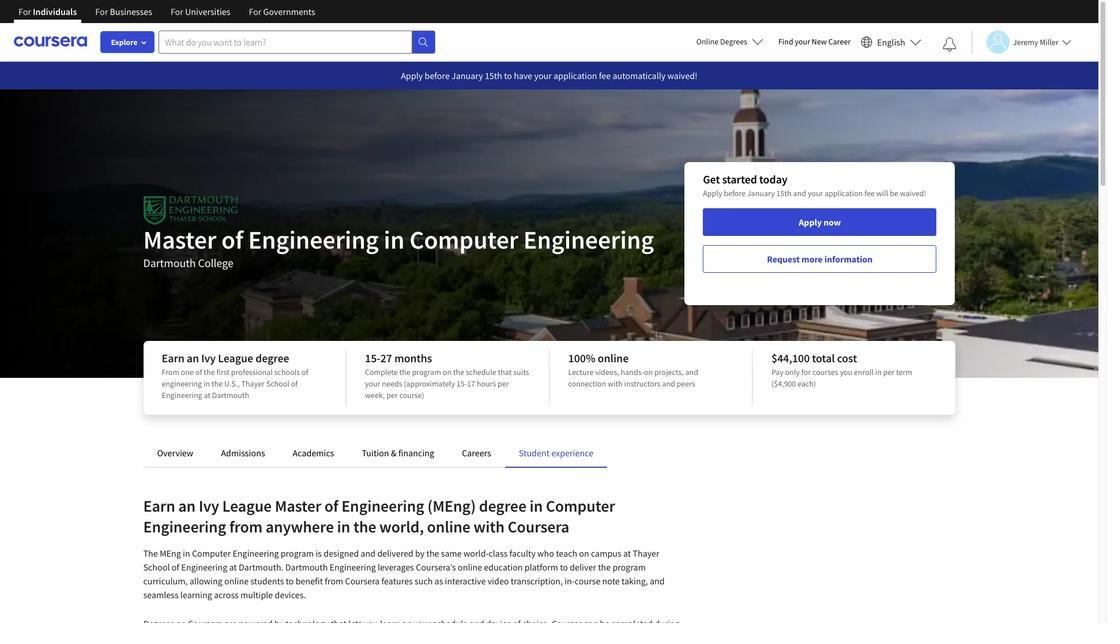 Task type: locate. For each thing, give the bounding box(es) containing it.
school down "the"
[[143, 561, 170, 573]]

tuition & financing link
[[362, 447, 435, 459]]

$44,100 total cost pay only for courses you enroll in per term ($4,900 each)
[[772, 351, 913, 389]]

0 vertical spatial per
[[884, 367, 895, 377]]

for for governments
[[249, 6, 262, 17]]

master of engineering in computer engineering dartmouth college
[[143, 224, 654, 270]]

2 horizontal spatial apply
[[799, 216, 822, 228]]

0 vertical spatial league
[[218, 351, 253, 365]]

dartmouth down u.s.,
[[212, 390, 249, 400]]

with inside 100% online lecture videos, hands-on projects, and connection with instructors and peers
[[608, 378, 623, 389]]

an inside earn an ivy league degree from one of the first professional schools of engineering in the u.s., thayer school of engineering at dartmouth
[[187, 351, 199, 365]]

an inside 'earn an ivy league master of engineering (meng) degree in computer engineering from anywhere in the world, online with coursera'
[[178, 496, 196, 516]]

your up apply now
[[808, 188, 824, 198]]

tuition
[[362, 447, 389, 459]]

earn
[[162, 351, 185, 365], [143, 496, 175, 516]]

1 horizontal spatial from
[[325, 575, 343, 587]]

for for individuals
[[18, 6, 31, 17]]

earn inside 'earn an ivy league master of engineering (meng) degree in computer engineering from anywhere in the world, online with coursera'
[[143, 496, 175, 516]]

dartmouth inside the meng in computer engineering program is designed and delivered by the same world-class faculty who teach on campus at thayer school of engineering at dartmouth. dartmouth engineering leverages coursera's online education platform to deliver the program curriculum, allowing online students to benefit from coursera features such as interactive video transcription, in-course note taking, and seamless learning across multiple devices.
[[285, 561, 328, 573]]

the up the designed
[[354, 516, 376, 537]]

application up now
[[825, 188, 863, 198]]

connection
[[569, 378, 606, 389]]

league for master
[[222, 496, 272, 516]]

1 vertical spatial january
[[748, 188, 775, 198]]

and down the projects,
[[663, 378, 675, 389]]

program for months
[[412, 367, 441, 377]]

0 horizontal spatial from
[[229, 516, 263, 537]]

find
[[779, 36, 794, 47]]

1 vertical spatial 15th
[[777, 188, 792, 198]]

and right the designed
[[361, 548, 376, 559]]

per left term
[[884, 367, 895, 377]]

per inside '$44,100 total cost pay only for courses you enroll in per term ($4,900 each)'
[[884, 367, 895, 377]]

january down today
[[748, 188, 775, 198]]

governments
[[263, 6, 315, 17]]

15th inside get started today apply before january 15th and your application fee will be waived!
[[777, 188, 792, 198]]

for left individuals
[[18, 6, 31, 17]]

designed
[[324, 548, 359, 559]]

15- up complete
[[365, 351, 381, 365]]

for individuals
[[18, 6, 77, 17]]

on up instructors
[[644, 367, 653, 377]]

27
[[381, 351, 392, 365]]

degree up the class
[[479, 496, 527, 516]]

0 vertical spatial program
[[412, 367, 441, 377]]

1 vertical spatial dartmouth
[[212, 390, 249, 400]]

coursera left features
[[345, 575, 380, 587]]

program up taking,
[[613, 561, 646, 573]]

waived! inside get started today apply before january 15th and your application fee will be waived!
[[900, 188, 927, 198]]

for left universities
[[171, 6, 183, 17]]

2 vertical spatial program
[[613, 561, 646, 573]]

1 horizontal spatial dartmouth
[[212, 390, 249, 400]]

peers
[[677, 378, 696, 389]]

2 horizontal spatial program
[[613, 561, 646, 573]]

waived! right be
[[900, 188, 927, 198]]

on inside 100% online lecture videos, hands-on projects, and connection with instructors and peers
[[644, 367, 653, 377]]

for
[[802, 367, 811, 377]]

2 horizontal spatial dartmouth
[[285, 561, 328, 573]]

apply inside button
[[799, 216, 822, 228]]

0 vertical spatial dartmouth
[[143, 256, 196, 270]]

for left governments
[[249, 6, 262, 17]]

100% online lecture videos, hands-on projects, and connection with instructors and peers
[[569, 351, 699, 389]]

2 vertical spatial dartmouth
[[285, 561, 328, 573]]

thayer down professional
[[241, 378, 265, 389]]

1 vertical spatial per
[[498, 378, 509, 389]]

0 vertical spatial apply
[[401, 70, 423, 81]]

computer
[[410, 224, 519, 256], [546, 496, 615, 516], [192, 548, 231, 559]]

0 horizontal spatial coursera
[[345, 575, 380, 587]]

fee left automatically
[[599, 70, 611, 81]]

school inside earn an ivy league degree from one of the first professional schools of engineering in the u.s., thayer school of engineering at dartmouth
[[266, 378, 290, 389]]

show notifications image
[[943, 38, 957, 51]]

only
[[786, 367, 800, 377]]

0 horizontal spatial 15-
[[365, 351, 381, 365]]

1 horizontal spatial at
[[229, 561, 237, 573]]

the down first
[[212, 378, 223, 389]]

2 horizontal spatial on
[[644, 367, 653, 377]]

jeremy
[[1014, 37, 1039, 47]]

0 horizontal spatial dartmouth
[[143, 256, 196, 270]]

online up the same at bottom
[[427, 516, 471, 537]]

program inside 15-27 months complete the program on the schedule that suits your needs (approximately 15-17 hours per week, per course)
[[412, 367, 441, 377]]

2 horizontal spatial at
[[624, 548, 631, 559]]

your inside 15-27 months complete the program on the schedule that suits your needs (approximately 15-17 hours per week, per course)
[[365, 378, 381, 389]]

earn up "the"
[[143, 496, 175, 516]]

1 horizontal spatial thayer
[[633, 548, 660, 559]]

1 vertical spatial program
[[281, 548, 314, 559]]

None search field
[[159, 30, 436, 53]]

your up the week,
[[365, 378, 381, 389]]

0 horizontal spatial waived!
[[668, 70, 698, 81]]

online
[[697, 36, 719, 47]]

1 horizontal spatial waived!
[[900, 188, 927, 198]]

0 vertical spatial computer
[[410, 224, 519, 256]]

earn inside earn an ivy league degree from one of the first professional schools of engineering in the u.s., thayer school of engineering at dartmouth
[[162, 351, 185, 365]]

program left is
[[281, 548, 314, 559]]

at inside earn an ivy league degree from one of the first professional schools of engineering in the u.s., thayer school of engineering at dartmouth
[[204, 390, 211, 400]]

on up (approximately
[[443, 367, 452, 377]]

master inside 'earn an ivy league master of engineering (meng) degree in computer engineering from anywhere in the world, online with coursera'
[[275, 496, 322, 516]]

pay
[[772, 367, 784, 377]]

per
[[884, 367, 895, 377], [498, 378, 509, 389], [387, 390, 398, 400]]

0 horizontal spatial computer
[[192, 548, 231, 559]]

master
[[143, 224, 217, 256], [275, 496, 322, 516]]

100%
[[569, 351, 596, 365]]

the down months
[[400, 367, 411, 377]]

1 horizontal spatial school
[[266, 378, 290, 389]]

1 horizontal spatial fee
[[865, 188, 875, 198]]

student
[[519, 447, 550, 459]]

0 horizontal spatial on
[[443, 367, 452, 377]]

english
[[878, 36, 906, 48]]

1 horizontal spatial degree
[[479, 496, 527, 516]]

0 vertical spatial 15th
[[485, 70, 503, 81]]

courses
[[813, 367, 839, 377]]

0 vertical spatial fee
[[599, 70, 611, 81]]

online up the across in the left of the page
[[224, 575, 249, 587]]

1 horizontal spatial january
[[748, 188, 775, 198]]

admissions
[[221, 447, 265, 459]]

2 horizontal spatial per
[[884, 367, 895, 377]]

teach
[[556, 548, 578, 559]]

per down needs
[[387, 390, 398, 400]]

degree up schools
[[256, 351, 289, 365]]

from
[[162, 367, 179, 377]]

0 vertical spatial earn
[[162, 351, 185, 365]]

0 horizontal spatial per
[[387, 390, 398, 400]]

league inside 'earn an ivy league master of engineering (meng) degree in computer engineering from anywhere in the world, online with coursera'
[[222, 496, 272, 516]]

0 vertical spatial with
[[608, 378, 623, 389]]

fee
[[599, 70, 611, 81], [865, 188, 875, 198]]

1 vertical spatial league
[[222, 496, 272, 516]]

thayer up taking,
[[633, 548, 660, 559]]

0 horizontal spatial program
[[281, 548, 314, 559]]

1 horizontal spatial coursera
[[508, 516, 570, 537]]

online up videos, at the right of page
[[598, 351, 629, 365]]

of inside master of engineering in computer engineering dartmouth college
[[222, 224, 243, 256]]

1 horizontal spatial 15th
[[777, 188, 792, 198]]

school down schools
[[266, 378, 290, 389]]

ivy inside 'earn an ivy league master of engineering (meng) degree in computer engineering from anywhere in the world, online with coursera'
[[199, 496, 219, 516]]

0 vertical spatial application
[[554, 70, 598, 81]]

0 horizontal spatial to
[[286, 575, 294, 587]]

for businesses
[[95, 6, 152, 17]]

dartmouth left college
[[143, 256, 196, 270]]

the inside 'earn an ivy league master of engineering (meng) degree in computer engineering from anywhere in the world, online with coursera'
[[354, 516, 376, 537]]

1 horizontal spatial 15-
[[457, 378, 467, 389]]

to left the have
[[504, 70, 512, 81]]

january left the have
[[452, 70, 483, 81]]

student experience
[[519, 447, 594, 459]]

1 horizontal spatial with
[[608, 378, 623, 389]]

earn up 'from'
[[162, 351, 185, 365]]

to down teach
[[560, 561, 568, 573]]

15th down today
[[777, 188, 792, 198]]

$44,100
[[772, 351, 810, 365]]

at
[[204, 390, 211, 400], [624, 548, 631, 559], [229, 561, 237, 573]]

application inside get started today apply before january 15th and your application fee will be waived!
[[825, 188, 863, 198]]

new
[[812, 36, 827, 47]]

lecture
[[569, 367, 594, 377]]

computer inside the meng in computer engineering program is designed and delivered by the same world-class faculty who teach on campus at thayer school of engineering at dartmouth. dartmouth engineering leverages coursera's online education platform to deliver the program curriculum, allowing online students to benefit from coursera features such as interactive video transcription, in-course note taking, and seamless learning across multiple devices.
[[192, 548, 231, 559]]

dartmouth college logo image
[[143, 196, 238, 225]]

and
[[794, 188, 807, 198], [686, 367, 699, 377], [663, 378, 675, 389], [361, 548, 376, 559], [650, 575, 665, 587]]

0 vertical spatial coursera
[[508, 516, 570, 537]]

1 vertical spatial from
[[325, 575, 343, 587]]

15- down schedule
[[457, 378, 467, 389]]

1 vertical spatial thayer
[[633, 548, 660, 559]]

0 horizontal spatial with
[[474, 516, 505, 537]]

ivy inside earn an ivy league degree from one of the first professional schools of engineering in the u.s., thayer school of engineering at dartmouth
[[201, 351, 216, 365]]

your inside get started today apply before january 15th and your application fee will be waived!
[[808, 188, 824, 198]]

15th left the have
[[485, 70, 503, 81]]

league up first
[[218, 351, 253, 365]]

from
[[229, 516, 263, 537], [325, 575, 343, 587]]

an for earn an ivy league master of engineering (meng) degree in computer engineering from anywhere in the world, online with coursera
[[178, 496, 196, 516]]

with down videos, at the right of page
[[608, 378, 623, 389]]

1 horizontal spatial on
[[579, 548, 590, 559]]

be
[[890, 188, 899, 198]]

thayer inside earn an ivy league degree from one of the first professional schools of engineering in the u.s., thayer school of engineering at dartmouth
[[241, 378, 265, 389]]

an up one
[[187, 351, 199, 365]]

on
[[443, 367, 452, 377], [644, 367, 653, 377], [579, 548, 590, 559]]

0 vertical spatial master
[[143, 224, 217, 256]]

across
[[214, 589, 239, 601]]

online degrees button
[[688, 29, 773, 54]]

program up (approximately
[[412, 367, 441, 377]]

apply
[[401, 70, 423, 81], [703, 188, 723, 198], [799, 216, 822, 228]]

experience
[[552, 447, 594, 459]]

1 horizontal spatial master
[[275, 496, 322, 516]]

on inside 15-27 months complete the program on the schedule that suits your needs (approximately 15-17 hours per week, per course)
[[443, 367, 452, 377]]

program for in
[[281, 548, 314, 559]]

0 vertical spatial school
[[266, 378, 290, 389]]

1 vertical spatial degree
[[479, 496, 527, 516]]

1 horizontal spatial application
[[825, 188, 863, 198]]

2 horizontal spatial to
[[560, 561, 568, 573]]

1 horizontal spatial apply
[[703, 188, 723, 198]]

1 vertical spatial an
[[178, 496, 196, 516]]

is
[[316, 548, 322, 559]]

coursera
[[508, 516, 570, 537], [345, 575, 380, 587]]

fee left will on the top of the page
[[865, 188, 875, 198]]

in inside '$44,100 total cost pay only for courses you enroll in per term ($4,900 each)'
[[876, 367, 882, 377]]

an
[[187, 351, 199, 365], [178, 496, 196, 516]]

1 vertical spatial ivy
[[199, 496, 219, 516]]

1 horizontal spatial computer
[[410, 224, 519, 256]]

waived! down "online"
[[668, 70, 698, 81]]

online inside 100% online lecture videos, hands-on projects, and connection with instructors and peers
[[598, 351, 629, 365]]

of inside the meng in computer engineering program is designed and delivered by the same world-class faculty who teach on campus at thayer school of engineering at dartmouth. dartmouth engineering leverages coursera's online education platform to deliver the program curriculum, allowing online students to benefit from coursera features such as interactive video transcription, in-course note taking, and seamless learning across multiple devices.
[[172, 561, 179, 573]]

2 vertical spatial to
[[286, 575, 294, 587]]

1 vertical spatial before
[[724, 188, 746, 198]]

video
[[488, 575, 509, 587]]

and up apply now
[[794, 188, 807, 198]]

to up devices.
[[286, 575, 294, 587]]

coursera up "who"
[[508, 516, 570, 537]]

0 horizontal spatial 15th
[[485, 70, 503, 81]]

1 for from the left
[[18, 6, 31, 17]]

thayer
[[241, 378, 265, 389], [633, 548, 660, 559]]

degrees
[[721, 36, 748, 47]]

earn for earn an ivy league master of engineering (meng) degree in computer engineering from anywhere in the world, online with coursera
[[143, 496, 175, 516]]

league for degree
[[218, 351, 253, 365]]

0 vertical spatial january
[[452, 70, 483, 81]]

0 horizontal spatial master
[[143, 224, 217, 256]]

1 horizontal spatial per
[[498, 378, 509, 389]]

dartmouth
[[143, 256, 196, 270], [212, 390, 249, 400], [285, 561, 328, 573]]

0 horizontal spatial school
[[143, 561, 170, 573]]

0 vertical spatial ivy
[[201, 351, 216, 365]]

2 horizontal spatial computer
[[546, 496, 615, 516]]

0 vertical spatial an
[[187, 351, 199, 365]]

leverages
[[378, 561, 414, 573]]

1 vertical spatial application
[[825, 188, 863, 198]]

individuals
[[33, 6, 77, 17]]

league inside earn an ivy league degree from one of the first professional schools of engineering in the u.s., thayer school of engineering at dartmouth
[[218, 351, 253, 365]]

earn an ivy league degree from one of the first professional schools of engineering in the u.s., thayer school of engineering at dartmouth
[[162, 351, 308, 400]]

class
[[489, 548, 508, 559]]

course)
[[400, 390, 425, 400]]

application right the have
[[554, 70, 598, 81]]

from inside the meng in computer engineering program is designed and delivered by the same world-class faculty who teach on campus at thayer school of engineering at dartmouth. dartmouth engineering leverages coursera's online education platform to deliver the program curriculum, allowing online students to benefit from coursera features such as interactive video transcription, in-course note taking, and seamless learning across multiple devices.
[[325, 575, 343, 587]]

an for earn an ivy league degree from one of the first professional schools of engineering in the u.s., thayer school of engineering at dartmouth
[[187, 351, 199, 365]]

league down admissions "link"
[[222, 496, 272, 516]]

1 vertical spatial apply
[[703, 188, 723, 198]]

1 vertical spatial coursera
[[345, 575, 380, 587]]

on up deliver
[[579, 548, 590, 559]]

3 for from the left
[[171, 6, 183, 17]]

with up the class
[[474, 516, 505, 537]]

0 vertical spatial at
[[204, 390, 211, 400]]

tuition & financing
[[362, 447, 435, 459]]

application
[[554, 70, 598, 81], [825, 188, 863, 198]]

1 horizontal spatial program
[[412, 367, 441, 377]]

0 vertical spatial to
[[504, 70, 512, 81]]

4 for from the left
[[249, 6, 262, 17]]

1 vertical spatial fee
[[865, 188, 875, 198]]

1 horizontal spatial before
[[724, 188, 746, 198]]

0 vertical spatial degree
[[256, 351, 289, 365]]

0 horizontal spatial at
[[204, 390, 211, 400]]

17
[[467, 378, 475, 389]]

the left schedule
[[453, 367, 465, 377]]

coursera inside the meng in computer engineering program is designed and delivered by the same world-class faculty who teach on campus at thayer school of engineering at dartmouth. dartmouth engineering leverages coursera's online education platform to deliver the program curriculum, allowing online students to benefit from coursera features such as interactive video transcription, in-course note taking, and seamless learning across multiple devices.
[[345, 575, 380, 587]]

computer inside master of engineering in computer engineering dartmouth college
[[410, 224, 519, 256]]

0 vertical spatial from
[[229, 516, 263, 537]]

platform
[[525, 561, 558, 573]]

before inside get started today apply before january 15th and your application fee will be waived!
[[724, 188, 746, 198]]

2 vertical spatial computer
[[192, 548, 231, 559]]

you
[[840, 367, 853, 377]]

online inside 'earn an ivy league master of engineering (meng) degree in computer engineering from anywhere in the world, online with coursera'
[[427, 516, 471, 537]]

dartmouth up benefit
[[285, 561, 328, 573]]

1 vertical spatial earn
[[143, 496, 175, 516]]

coursera image
[[14, 32, 87, 51]]

same
[[441, 548, 462, 559]]

thayer inside the meng in computer engineering program is designed and delivered by the same world-class faculty who teach on campus at thayer school of engineering at dartmouth. dartmouth engineering leverages coursera's online education platform to deliver the program curriculum, allowing online students to benefit from coursera features such as interactive video transcription, in-course note taking, and seamless learning across multiple devices.
[[633, 548, 660, 559]]

0 horizontal spatial thayer
[[241, 378, 265, 389]]

an up meng
[[178, 496, 196, 516]]

from up dartmouth.
[[229, 516, 263, 537]]

apply inside get started today apply before january 15th and your application fee will be waived!
[[703, 188, 723, 198]]

benefit
[[296, 575, 323, 587]]

deliver
[[570, 561, 597, 573]]

banner navigation
[[9, 0, 325, 32]]

per down "that"
[[498, 378, 509, 389]]

0 vertical spatial before
[[425, 70, 450, 81]]

0 horizontal spatial apply
[[401, 70, 423, 81]]

complete
[[365, 367, 398, 377]]

2 for from the left
[[95, 6, 108, 17]]

for left businesses
[[95, 6, 108, 17]]

your right find at the right top
[[795, 36, 811, 47]]

overview link
[[157, 447, 193, 459]]

2 vertical spatial apply
[[799, 216, 822, 228]]

0 vertical spatial thayer
[[241, 378, 265, 389]]

0 vertical spatial 15-
[[365, 351, 381, 365]]

your
[[795, 36, 811, 47], [535, 70, 552, 81], [808, 188, 824, 198], [365, 378, 381, 389]]

from right benefit
[[325, 575, 343, 587]]



Task type: vqa. For each thing, say whether or not it's contained in the screenshot.


Task type: describe. For each thing, give the bounding box(es) containing it.
on inside the meng in computer engineering program is designed and delivered by the same world-class faculty who teach on campus at thayer school of engineering at dartmouth. dartmouth engineering leverages coursera's online education platform to deliver the program curriculum, allowing online students to benefit from coursera features such as interactive video transcription, in-course note taking, and seamless learning across multiple devices.
[[579, 548, 590, 559]]

course
[[575, 575, 601, 587]]

explore button
[[101, 32, 154, 53]]

note
[[603, 575, 620, 587]]

(approximately
[[404, 378, 455, 389]]

with inside 'earn an ivy league master of engineering (meng) degree in computer engineering from anywhere in the world, online with coursera'
[[474, 516, 505, 537]]

information
[[825, 253, 873, 265]]

the left first
[[204, 367, 215, 377]]

school inside the meng in computer engineering program is designed and delivered by the same world-class faculty who teach on campus at thayer school of engineering at dartmouth. dartmouth engineering leverages coursera's online education platform to deliver the program curriculum, allowing online students to benefit from coursera features such as interactive video transcription, in-course note taking, and seamless learning across multiple devices.
[[143, 561, 170, 573]]

cost
[[838, 351, 858, 365]]

universities
[[185, 6, 231, 17]]

allowing
[[190, 575, 223, 587]]

online degrees
[[697, 36, 748, 47]]

fee inside get started today apply before january 15th and your application fee will be waived!
[[865, 188, 875, 198]]

apply before january 15th to have your application fee automatically waived!
[[401, 70, 698, 81]]

(meng)
[[428, 496, 476, 516]]

miller
[[1040, 37, 1059, 47]]

seamless
[[143, 589, 179, 601]]

schedule
[[466, 367, 497, 377]]

student experience link
[[519, 447, 594, 459]]

and up peers
[[686, 367, 699, 377]]

your right the have
[[535, 70, 552, 81]]

1 vertical spatial to
[[560, 561, 568, 573]]

ivy for engineering
[[201, 351, 216, 365]]

academics link
[[293, 447, 334, 459]]

degree inside earn an ivy league degree from one of the first professional schools of engineering in the u.s., thayer school of engineering at dartmouth
[[256, 351, 289, 365]]

overview
[[157, 447, 193, 459]]

2 vertical spatial per
[[387, 390, 398, 400]]

get started today apply before january 15th and your application fee will be waived!
[[703, 172, 927, 198]]

of inside 'earn an ivy league master of engineering (meng) degree in computer engineering from anywhere in the world, online with coursera'
[[325, 496, 338, 516]]

students
[[251, 575, 284, 587]]

features
[[382, 575, 413, 587]]

academics
[[293, 447, 334, 459]]

today
[[760, 172, 788, 186]]

instructors
[[625, 378, 661, 389]]

find your new career link
[[773, 35, 857, 49]]

financing
[[399, 447, 435, 459]]

earn for earn an ivy league degree from one of the first professional schools of engineering in the u.s., thayer school of engineering at dartmouth
[[162, 351, 185, 365]]

english button
[[857, 23, 927, 61]]

hours
[[477, 378, 496, 389]]

for governments
[[249, 6, 315, 17]]

0 horizontal spatial january
[[452, 70, 483, 81]]

interactive
[[445, 575, 486, 587]]

dartmouth inside earn an ivy league degree from one of the first professional schools of engineering in the u.s., thayer school of engineering at dartmouth
[[212, 390, 249, 400]]

suits
[[514, 367, 529, 377]]

($4,900
[[772, 378, 797, 389]]

campus
[[591, 548, 622, 559]]

and right taking,
[[650, 575, 665, 587]]

1 vertical spatial 15-
[[457, 378, 467, 389]]

request more information
[[768, 253, 873, 265]]

in inside earn an ivy league degree from one of the first professional schools of engineering in the u.s., thayer school of engineering at dartmouth
[[204, 378, 210, 389]]

automatically
[[613, 70, 666, 81]]

curriculum,
[[143, 575, 188, 587]]

online up "interactive"
[[458, 561, 482, 573]]

2 vertical spatial at
[[229, 561, 237, 573]]

the down campus
[[598, 561, 611, 573]]

college
[[198, 256, 234, 270]]

started
[[723, 172, 758, 186]]

each)
[[798, 378, 817, 389]]

in-
[[565, 575, 575, 587]]

apply now button
[[703, 208, 937, 236]]

the
[[143, 548, 158, 559]]

january inside get started today apply before january 15th and your application fee will be waived!
[[748, 188, 775, 198]]

1 horizontal spatial to
[[504, 70, 512, 81]]

dartmouth inside master of engineering in computer engineering dartmouth college
[[143, 256, 196, 270]]

the right by
[[427, 548, 439, 559]]

jeremy miller button
[[972, 30, 1072, 53]]

master inside master of engineering in computer engineering dartmouth college
[[143, 224, 217, 256]]

for for universities
[[171, 6, 183, 17]]

0 horizontal spatial fee
[[599, 70, 611, 81]]

and inside get started today apply before january 15th and your application fee will be waived!
[[794, 188, 807, 198]]

apply for apply now
[[799, 216, 822, 228]]

earn an ivy league master of engineering (meng) degree in computer engineering from anywhere in the world, online with coursera
[[143, 496, 615, 537]]

coursera's
[[416, 561, 456, 573]]

find your new career
[[779, 36, 851, 47]]

anywhere
[[266, 516, 334, 537]]

as
[[435, 575, 443, 587]]

by
[[415, 548, 425, 559]]

world-
[[464, 548, 489, 559]]

schools
[[274, 367, 300, 377]]

for universities
[[171, 6, 231, 17]]

that
[[498, 367, 512, 377]]

0 horizontal spatial application
[[554, 70, 598, 81]]

delivered
[[378, 548, 414, 559]]

projects,
[[655, 367, 684, 377]]

careers
[[462, 447, 491, 459]]

needs
[[382, 378, 402, 389]]

faculty
[[510, 548, 536, 559]]

engineering inside earn an ivy league degree from one of the first professional schools of engineering in the u.s., thayer school of engineering at dartmouth
[[162, 390, 202, 400]]

week,
[[365, 390, 385, 400]]

will
[[877, 188, 889, 198]]

career
[[829, 36, 851, 47]]

enroll
[[855, 367, 874, 377]]

1 vertical spatial at
[[624, 548, 631, 559]]

15-27 months complete the program on the schedule that suits your needs (approximately 15-17 hours per week, per course)
[[365, 351, 529, 400]]

dartmouth.
[[239, 561, 284, 573]]

such
[[415, 575, 433, 587]]

from inside 'earn an ivy league master of engineering (meng) degree in computer engineering from anywhere in the world, online with coursera'
[[229, 516, 263, 537]]

have
[[514, 70, 533, 81]]

apply for apply before january 15th to have your application fee automatically waived!
[[401, 70, 423, 81]]

0 vertical spatial waived!
[[668, 70, 698, 81]]

admissions link
[[221, 447, 265, 459]]

What do you want to learn? text field
[[159, 30, 413, 53]]

world,
[[380, 516, 424, 537]]

u.s.,
[[224, 378, 240, 389]]

careers link
[[462, 447, 491, 459]]

apply now
[[799, 216, 841, 228]]

term
[[897, 367, 913, 377]]

education
[[484, 561, 523, 573]]

computer inside 'earn an ivy league master of engineering (meng) degree in computer engineering from anywhere in the world, online with coursera'
[[546, 496, 615, 516]]

now
[[824, 216, 841, 228]]

for for businesses
[[95, 6, 108, 17]]

ivy for anywhere
[[199, 496, 219, 516]]

in inside the meng in computer engineering program is designed and delivered by the same world-class faculty who teach on campus at thayer school of engineering at dartmouth. dartmouth engineering leverages coursera's online education platform to deliver the program curriculum, allowing online students to benefit from coursera features such as interactive video transcription, in-course note taking, and seamless learning across multiple devices.
[[183, 548, 190, 559]]

the meng in computer engineering program is designed and delivered by the same world-class faculty who teach on campus at thayer school of engineering at dartmouth. dartmouth engineering leverages coursera's online education platform to deliver the program curriculum, allowing online students to benefit from coursera features such as interactive video transcription, in-course note taking, and seamless learning across multiple devices.
[[143, 548, 665, 601]]

in inside master of engineering in computer engineering dartmouth college
[[384, 224, 405, 256]]

multiple
[[241, 589, 273, 601]]

meng
[[160, 548, 181, 559]]

jeremy miller
[[1014, 37, 1059, 47]]

taking,
[[622, 575, 648, 587]]

coursera inside 'earn an ivy league master of engineering (meng) degree in computer engineering from anywhere in the world, online with coursera'
[[508, 516, 570, 537]]

degree inside 'earn an ivy league master of engineering (meng) degree in computer engineering from anywhere in the world, online with coursera'
[[479, 496, 527, 516]]

videos,
[[596, 367, 620, 377]]



